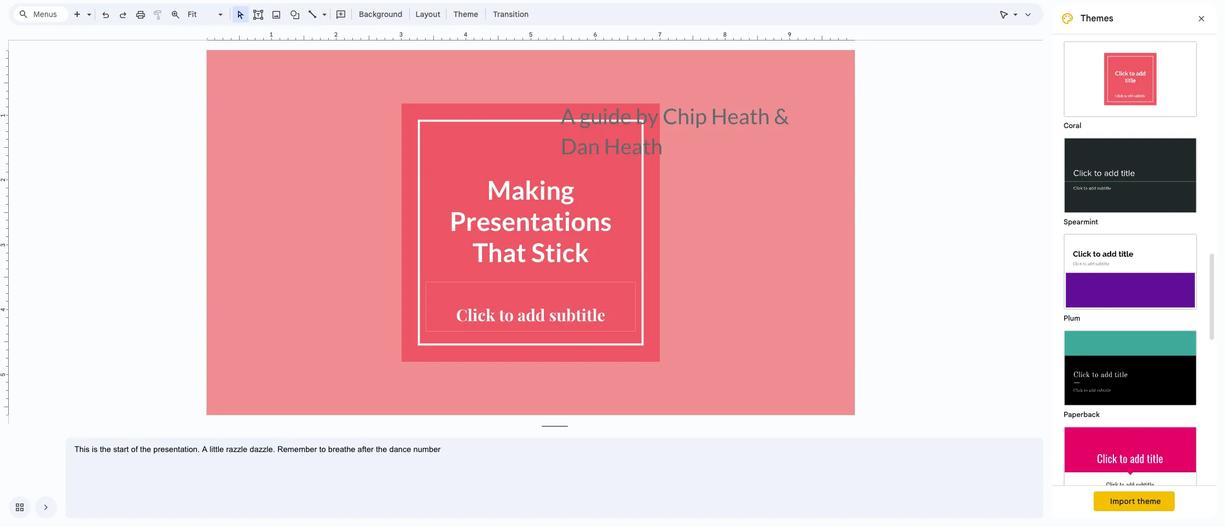 Task type: vqa. For each thing, say whether or not it's contained in the screenshot.
Theme button on the top
yes



Task type: locate. For each thing, give the bounding box(es) containing it.
Menus field
[[14, 7, 68, 22]]

modern writer image
[[1065, 427, 1196, 501]]

transition button
[[488, 6, 534, 22]]

Plum radio
[[1058, 228, 1203, 325]]

coral
[[1064, 121, 1082, 130]]

Zoom text field
[[186, 7, 217, 22]]

transition
[[493, 9, 529, 19]]

navigation
[[0, 488, 57, 527]]

import
[[1110, 496, 1135, 506]]

theme
[[454, 9, 478, 19]]

insert image image
[[270, 7, 283, 22]]

theme
[[1138, 496, 1161, 506]]

spearmint
[[1064, 217, 1098, 227]]

new slide with layout image
[[84, 7, 91, 11]]

layout
[[416, 9, 441, 19]]

import theme button
[[1094, 491, 1175, 511]]



Task type: describe. For each thing, give the bounding box(es) containing it.
theme button
[[449, 6, 483, 22]]

plum
[[1064, 314, 1081, 323]]

background
[[359, 9, 403, 19]]

Slate radio
[[1058, 0, 1203, 36]]

themes section
[[1052, 0, 1217, 518]]

background button
[[354, 6, 407, 22]]

layout button
[[412, 6, 444, 22]]

mode and view toolbar
[[996, 3, 1037, 25]]

navigation inside "themes" application
[[0, 488, 57, 527]]

Zoom field
[[184, 7, 228, 22]]

Coral radio
[[1058, 36, 1203, 132]]

paperback
[[1064, 410, 1100, 419]]

main toolbar
[[39, 0, 534, 451]]

import theme
[[1110, 496, 1161, 506]]

Spearmint radio
[[1058, 132, 1203, 228]]

Paperback radio
[[1058, 325, 1203, 421]]

live pointer settings image
[[1011, 7, 1018, 11]]

themes
[[1081, 13, 1114, 24]]

Modern Writer radio
[[1058, 421, 1203, 517]]

shape image
[[289, 7, 301, 22]]

themes application
[[0, 0, 1225, 527]]



